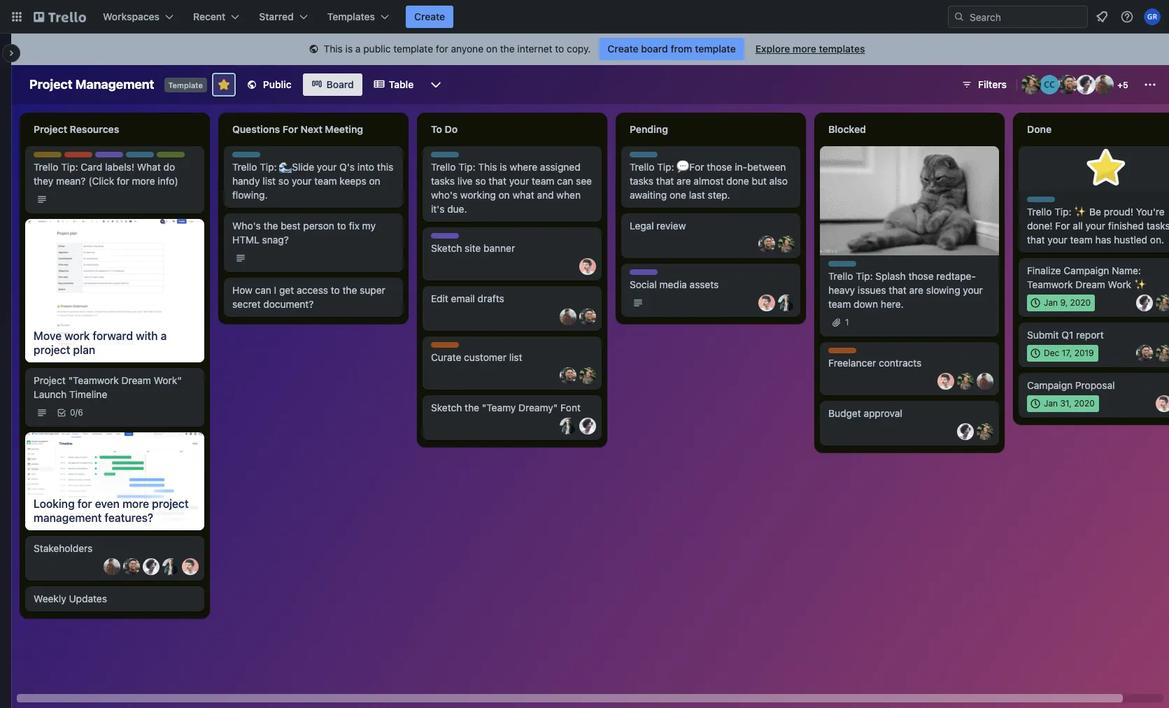 Task type: locate. For each thing, give the bounding box(es) containing it.
tip: up live
[[459, 161, 476, 173]]

tip: up handy
[[260, 161, 277, 173]]

chris (chris42642663) image
[[1137, 345, 1153, 362], [560, 367, 577, 384], [123, 558, 140, 575]]

project "teamwork dream work" launch timeline link
[[34, 374, 196, 402]]

for
[[436, 43, 448, 55], [117, 175, 129, 187], [77, 497, 92, 510]]

it's
[[431, 203, 445, 215]]

working
[[460, 189, 496, 201]]

list
[[263, 175, 276, 187], [509, 351, 522, 363]]

1 horizontal spatial for
[[1056, 220, 1070, 232]]

html
[[232, 234, 260, 246]]

0 vertical spatial for
[[283, 123, 298, 135]]

1 sketch from the top
[[431, 242, 462, 254]]

2020 for proposal
[[1074, 398, 1095, 409]]

trello tip: splash those redtape- heavy issues that are slowing your team down here. link
[[829, 269, 991, 311]]

✨ inside "trello tip trello tip: ✨ be proud! you're done! for all your finished tasks that your team has hustled on."
[[1074, 206, 1087, 218]]

0 / 6
[[70, 407, 83, 418]]

timeline
[[69, 388, 107, 400]]

be
[[1090, 206, 1102, 218]]

jan left 9,
[[1044, 297, 1058, 308]]

0 horizontal spatial on
[[369, 175, 380, 187]]

create inside button
[[414, 10, 445, 22]]

0 horizontal spatial those
[[707, 161, 732, 173]]

1 vertical spatial 2020
[[1074, 398, 1095, 409]]

that inside "trello tip trello tip: 💬for those in-between tasks that are almost done but also awaiting one last step."
[[656, 175, 674, 187]]

launch
[[34, 388, 67, 400]]

the
[[500, 43, 515, 55], [264, 220, 278, 232], [343, 284, 357, 296], [465, 402, 479, 414]]

on inside "trello tip trello tip: 🌊slide your q's into this handy list so your team keeps on flowing."
[[369, 175, 380, 187]]

are left slowing
[[909, 284, 924, 296]]

janelle (janelle549) image
[[1076, 75, 1096, 94]]

can inside trello tip trello tip: this is where assigned tasks live so that your team can see who's working on what and when it's due.
[[557, 175, 573, 187]]

tasks up awaiting
[[630, 175, 654, 187]]

color: purple, title: "design team" element down the legal review
[[630, 269, 682, 280]]

are inside "trello tip trello tip: 💬for those in-between tasks that are almost done but also awaiting one last step."
[[677, 175, 691, 187]]

0 horizontal spatial javier (javier85303346) image
[[104, 558, 120, 575]]

color: orange, title: "one more step" element up freelancer
[[829, 348, 857, 353]]

2 sketch from the top
[[431, 402, 462, 414]]

2 horizontal spatial design
[[630, 269, 658, 280]]

2 template from the left
[[695, 43, 736, 55]]

0 vertical spatial stephen (stephen11674280) image
[[778, 295, 795, 311]]

team left the halp at top left
[[126, 152, 147, 162]]

the left internet
[[500, 43, 515, 55]]

0 horizontal spatial color: purple, title: "design team" element
[[95, 152, 147, 162]]

1 jan from the top
[[1044, 297, 1058, 308]]

on down the into on the left
[[369, 175, 380, 187]]

is left public
[[345, 43, 353, 55]]

2 horizontal spatial for
[[436, 43, 448, 55]]

2 vertical spatial on
[[499, 189, 510, 201]]

submit q1 report link
[[1027, 328, 1169, 342]]

janelle (janelle549) image down name:
[[1137, 295, 1153, 311]]

1 vertical spatial to
[[337, 220, 346, 232]]

are up one
[[677, 175, 691, 187]]

submit
[[1027, 329, 1059, 341]]

get
[[279, 284, 294, 296]]

secret
[[232, 298, 261, 310]]

0 vertical spatial ✨
[[1074, 206, 1087, 218]]

banner
[[484, 242, 515, 254]]

team inside design team social media assets
[[660, 269, 682, 280]]

1 horizontal spatial dream
[[1076, 279, 1106, 290]]

javier (javier85303346) image left +
[[1095, 75, 1114, 94]]

so
[[278, 175, 289, 187], [475, 175, 486, 187]]

are
[[677, 175, 691, 187], [909, 284, 924, 296]]

1 horizontal spatial can
[[557, 175, 573, 187]]

1 horizontal spatial javier (javier85303346) image
[[560, 309, 577, 325]]

janelle (janelle549) image
[[1137, 295, 1153, 311], [579, 418, 596, 435], [957, 423, 974, 440], [143, 558, 160, 575]]

project down move
[[34, 344, 70, 356]]

this is a public template for anyone on the internet to copy.
[[324, 43, 591, 55]]

team inside trello tip trello tip: this is where assigned tasks live so that your team can see who's working on what and when it's due.
[[532, 175, 554, 187]]

sketch the "teamy dreamy" font link
[[431, 401, 593, 415]]

stephen (stephen11674280) image down font
[[560, 418, 577, 435]]

this right sm image
[[324, 43, 343, 55]]

tip inside trello tip trello tip: splash those redtape- heavy issues that are slowing your team down here.
[[853, 261, 866, 272]]

project inside move work forward with a project plan
[[34, 344, 70, 356]]

0 horizontal spatial is
[[345, 43, 353, 55]]

list right handy
[[263, 175, 276, 187]]

0 vertical spatial chris (chris42642663) image
[[1137, 345, 1153, 362]]

tip: inside "trello tip trello tip: ✨ be proud! you're done! for all your finished tasks that your team has hustled on."
[[1055, 206, 1072, 218]]

0 vertical spatial javier (javier85303346) image
[[1095, 75, 1114, 94]]

dream inside project "teamwork dream work" launch timeline
[[121, 374, 151, 386]]

2 horizontal spatial tasks
[[1147, 220, 1169, 232]]

to left fix
[[337, 220, 346, 232]]

javier (javier85303346) image for stakeholders
[[104, 558, 120, 575]]

proud!
[[1104, 206, 1134, 218]]

color: lime, title: "halp" element
[[157, 152, 185, 162]]

0 vertical spatial create
[[414, 10, 445, 22]]

team down all
[[1070, 234, 1093, 246]]

team inside trello tip trello tip: splash those redtape- heavy issues that are slowing your team down here.
[[829, 298, 851, 310]]

do
[[163, 161, 175, 173]]

on right anyone
[[486, 43, 498, 55]]

on left the what
[[499, 189, 510, 201]]

0 vertical spatial is
[[345, 43, 353, 55]]

Search field
[[965, 6, 1088, 27]]

greg robinson (gregrobinson96) image
[[1144, 8, 1161, 25]]

i
[[274, 284, 277, 296]]

when
[[557, 189, 581, 201]]

todd (todd05497623) image
[[579, 258, 596, 275], [759, 295, 775, 311], [1156, 395, 1169, 412], [182, 558, 199, 575]]

so down 🌊slide
[[278, 175, 289, 187]]

1 vertical spatial project
[[152, 497, 189, 510]]

for left the next
[[283, 123, 298, 135]]

2020 for campaign
[[1070, 297, 1091, 308]]

a right with
[[161, 330, 167, 342]]

0 vertical spatial sketch
[[431, 242, 462, 254]]

1 horizontal spatial create
[[608, 43, 639, 55]]

they
[[34, 175, 53, 187]]

approval
[[864, 407, 903, 419]]

0 vertical spatial are
[[677, 175, 691, 187]]

color: purple, title: "design team" element down project resources text box
[[95, 152, 147, 162]]

project inside looking for even more project management features?
[[152, 497, 189, 510]]

0 horizontal spatial a
[[161, 330, 167, 342]]

customize views image
[[429, 78, 443, 92]]

color: purple, title: "design team" element down due.
[[431, 233, 483, 244]]

brooke (brooke94205718) image right filters
[[1022, 75, 1041, 94]]

are for slowing
[[909, 284, 924, 296]]

board
[[327, 78, 354, 90]]

for up management at the bottom
[[77, 497, 92, 510]]

1 vertical spatial can
[[255, 284, 271, 296]]

for inside questions for next meeting text field
[[283, 123, 298, 135]]

team left banner
[[461, 233, 483, 244]]

trello tip trello tip: ✨ be proud! you're done! for all your finished tasks that your team has hustled on.
[[1027, 197, 1169, 246]]

janelle (janelle549) image down font
[[579, 418, 596, 435]]

stephen (stephen11674280) image left heavy
[[778, 295, 795, 311]]

for left anyone
[[436, 43, 448, 55]]

dream left work"
[[121, 374, 151, 386]]

0 horizontal spatial color: orange, title: "one more step" element
[[431, 342, 459, 348]]

team left keeps
[[314, 175, 337, 187]]

project for project management
[[29, 77, 72, 92]]

2 vertical spatial color: purple, title: "design team" element
[[630, 269, 682, 280]]

tip inside "trello tip trello tip: 💬for those in-between tasks that are almost done but also awaiting one last step."
[[655, 152, 667, 162]]

Project Resources text field
[[25, 118, 204, 141]]

live
[[458, 175, 473, 187]]

1 so from the left
[[278, 175, 289, 187]]

team inside "trello tip trello tip: 🌊slide your q's into this handy list so your team keeps on flowing."
[[314, 175, 337, 187]]

are for almost
[[677, 175, 691, 187]]

see
[[576, 175, 592, 187]]

open information menu image
[[1120, 10, 1134, 24]]

/
[[75, 407, 78, 418]]

template right from
[[695, 43, 736, 55]]

the inside how can i get access to the super secret document?
[[343, 284, 357, 296]]

color: purple, title: "design team" element for sketch site banner
[[431, 233, 483, 244]]

access
[[297, 284, 328, 296]]

0 horizontal spatial team
[[126, 152, 147, 162]]

create for create board from template
[[608, 43, 639, 55]]

who's the best person to fix my html snag? link
[[232, 219, 395, 247]]

that up one
[[656, 175, 674, 187]]

0 horizontal spatial list
[[263, 175, 276, 187]]

to do
[[431, 123, 458, 135]]

project up color: yellow, title: "copy request" element
[[34, 123, 67, 135]]

team down heavy
[[829, 298, 851, 310]]

to right access
[[331, 284, 340, 296]]

1 horizontal spatial this
[[478, 161, 497, 173]]

this
[[377, 161, 394, 173]]

1 vertical spatial for
[[1056, 220, 1070, 232]]

done
[[1027, 123, 1052, 135]]

tasks up who's
[[431, 175, 455, 187]]

tip inside "trello tip trello tip: 🌊slide your q's into this handy list so your team keeps on flowing."
[[257, 152, 270, 162]]

to inside who's the best person to fix my html snag?
[[337, 220, 346, 232]]

0 vertical spatial those
[[707, 161, 732, 173]]

1 vertical spatial stephen (stephen11674280) image
[[560, 418, 577, 435]]

edit email drafts
[[431, 293, 504, 304]]

can left the i
[[255, 284, 271, 296]]

1 horizontal spatial is
[[500, 161, 507, 173]]

2 horizontal spatial color: purple, title: "design team" element
[[630, 269, 682, 280]]

0 horizontal spatial this
[[324, 43, 343, 55]]

trello tip: this is where assigned tasks live so that your team can see who's working on what and when it's due. link
[[431, 160, 593, 216]]

0 horizontal spatial template
[[394, 43, 433, 55]]

0 vertical spatial project
[[34, 344, 70, 356]]

2 so from the left
[[475, 175, 486, 187]]

that inside trello tip trello tip: this is where assigned tasks live so that your team can see who's working on what and when it's due.
[[489, 175, 507, 187]]

more down what
[[132, 175, 155, 187]]

stephen (stephen11674280) image
[[778, 295, 795, 311], [560, 418, 577, 435], [162, 558, 179, 575]]

0 vertical spatial design
[[95, 152, 123, 162]]

more right explore
[[793, 43, 817, 55]]

create for create
[[414, 10, 445, 22]]

those inside trello tip trello tip: splash those redtape- heavy issues that are slowing your team down here.
[[909, 270, 934, 282]]

1 vertical spatial design
[[431, 233, 459, 244]]

a left public
[[355, 43, 361, 55]]

2 vertical spatial design
[[630, 269, 658, 280]]

that inside "trello tip trello tip: ✨ be proud! you're done! for all your finished tasks that your team has hustled on."
[[1027, 234, 1045, 246]]

edit email drafts link
[[431, 292, 593, 306]]

tip: inside "trello tip trello tip: 💬for those in-between tasks that are almost done but also awaiting one last step."
[[657, 161, 674, 173]]

color: orange, title: "one more step" element
[[431, 342, 459, 348], [829, 348, 857, 353]]

0 horizontal spatial tasks
[[431, 175, 455, 187]]

tasks inside "trello tip trello tip: 💬for those in-between tasks that are almost done but also awaiting one last step."
[[630, 175, 654, 187]]

but
[[752, 175, 767, 187]]

design
[[95, 152, 123, 162], [431, 233, 459, 244], [630, 269, 658, 280]]

team inside the design team sketch site banner
[[461, 233, 483, 244]]

chris (chris42642663) image
[[1058, 75, 1078, 94], [759, 236, 775, 253], [579, 309, 596, 325]]

brooke (brooke94205718) image down also
[[778, 236, 795, 253]]

sketch left site
[[431, 242, 462, 254]]

dream left work
[[1076, 279, 1106, 290]]

that up working
[[489, 175, 507, 187]]

1 vertical spatial team
[[461, 233, 483, 244]]

javier (javier85303346) image down edit email drafts link
[[560, 309, 577, 325]]

tip: up mean?
[[61, 161, 78, 173]]

chris (chris42642663) image down submit q1 report link
[[1137, 345, 1153, 362]]

tip: up issues
[[856, 270, 873, 282]]

1 horizontal spatial tasks
[[630, 175, 654, 187]]

project for project "teamwork dream work" launch timeline
[[34, 374, 66, 386]]

project inside project "teamwork dream work" launch timeline
[[34, 374, 66, 386]]

that down the done!
[[1027, 234, 1045, 246]]

17,
[[1062, 348, 1072, 358]]

color: sky, title: "trello tip" element for trello tip: 🌊slide your q's into this handy list so your team keeps on flowing.
[[232, 152, 270, 162]]

2 vertical spatial more
[[122, 497, 149, 510]]

can inside how can i get access to the super secret document?
[[255, 284, 271, 296]]

campaign inside finalize campaign name: teamwork dream work ✨
[[1064, 265, 1110, 276]]

1 vertical spatial project
[[34, 123, 67, 135]]

1 vertical spatial those
[[909, 270, 934, 282]]

brooke (brooke94205718) image
[[1156, 295, 1169, 311], [579, 367, 596, 384], [957, 373, 974, 390], [977, 423, 994, 440]]

chris (chris42642663) image down stakeholders link
[[123, 558, 140, 575]]

tip: inside "trello tip trello tip: 🌊slide your q's into this handy list so your team keeps on flowing."
[[260, 161, 277, 173]]

proposal
[[1076, 379, 1115, 391]]

project up launch
[[34, 374, 66, 386]]

tip for trello tip: ✨ be proud! you're done! for all your finished tasks that your team has hustled on.
[[1052, 197, 1065, 207]]

to inside how can i get access to the super secret document?
[[331, 284, 340, 296]]

1 horizontal spatial ✨
[[1134, 279, 1147, 290]]

2 jan from the top
[[1044, 398, 1058, 409]]

for left all
[[1056, 220, 1070, 232]]

2 horizontal spatial stephen (stephen11674280) image
[[778, 295, 795, 311]]

2 vertical spatial to
[[331, 284, 340, 296]]

2 vertical spatial team
[[660, 269, 682, 280]]

0 vertical spatial dream
[[1076, 279, 1106, 290]]

2020 right 9,
[[1070, 297, 1091, 308]]

brooke (brooke94205718) image left javier (javier85303346) icon
[[957, 373, 974, 390]]

sm image
[[307, 43, 321, 57]]

sketch down curate
[[431, 402, 462, 414]]

more
[[793, 43, 817, 55], [132, 175, 155, 187], [122, 497, 149, 510]]

1 horizontal spatial project
[[152, 497, 189, 510]]

freelancer contracts link
[[829, 356, 991, 370]]

+ 5
[[1118, 80, 1129, 90]]

color: purple, title: "design team" element
[[95, 152, 147, 162], [431, 233, 483, 244], [630, 269, 682, 280]]

so up working
[[475, 175, 486, 187]]

tasks up on. at top
[[1147, 220, 1169, 232]]

1 horizontal spatial those
[[909, 270, 934, 282]]

weekly updates link
[[34, 592, 196, 606]]

javier (javier85303346) image for edit email drafts
[[560, 309, 577, 325]]

stephen (stephen11674280) image down stakeholders link
[[162, 558, 179, 575]]

1 horizontal spatial team
[[461, 233, 483, 244]]

those for slowing
[[909, 270, 934, 282]]

move work forward with a project plan
[[34, 330, 167, 356]]

design for social
[[630, 269, 658, 280]]

project for project resources
[[34, 123, 67, 135]]

social media assets link
[[630, 278, 792, 292]]

for inside "trello tip trello tip: ✨ be proud! you're done! for all your finished tasks that your team has hustled on."
[[1056, 220, 1070, 232]]

review
[[657, 220, 686, 232]]

campaign
[[1064, 265, 1110, 276], [1027, 379, 1073, 391]]

tip for trello tip: 💬for those in-between tasks that are almost done but also awaiting one last step.
[[655, 152, 667, 162]]

0 horizontal spatial dream
[[121, 374, 151, 386]]

this
[[324, 43, 343, 55], [478, 161, 497, 173]]

tip inside trello tip trello tip: this is where assigned tasks live so that your team can see who's working on what and when it's due.
[[456, 152, 469, 162]]

0 vertical spatial campaign
[[1064, 265, 1110, 276]]

project up features?
[[152, 497, 189, 510]]

2 vertical spatial chris (chris42642663) image
[[123, 558, 140, 575]]

1 horizontal spatial color: purple, title: "design team" element
[[431, 233, 483, 244]]

brooke (brooke94205718) image down submit q1 report link
[[1156, 345, 1169, 362]]

color: sky, title: "trello tip" element
[[126, 152, 164, 162], [232, 152, 270, 162], [431, 152, 469, 162], [630, 152, 667, 162], [1027, 197, 1065, 207], [829, 261, 866, 272]]

✨ inside finalize campaign name: teamwork dream work ✨
[[1134, 279, 1147, 290]]

2 vertical spatial javier (javier85303346) image
[[104, 558, 120, 575]]

0 vertical spatial 2020
[[1070, 297, 1091, 308]]

color: orange, title: "one more step" element up curate
[[431, 342, 459, 348]]

this up working
[[478, 161, 497, 173]]

jan for campaign
[[1044, 398, 1058, 409]]

brooke (brooke94205718) image
[[1022, 75, 1041, 94], [778, 236, 795, 253], [1156, 345, 1169, 362]]

0
[[70, 407, 75, 418]]

more inside trello tip: card labels! what do they mean? (click for more info)
[[132, 175, 155, 187]]

design inside design team social media assets
[[630, 269, 658, 280]]

1 vertical spatial jan
[[1044, 398, 1058, 409]]

2 vertical spatial stephen (stephen11674280) image
[[162, 558, 179, 575]]

on
[[486, 43, 498, 55], [369, 175, 380, 187], [499, 189, 510, 201]]

javier (javier85303346) image down stakeholders link
[[104, 558, 120, 575]]

campaign up 31,
[[1027, 379, 1073, 391]]

your left q's
[[317, 161, 337, 173]]

✨ down name:
[[1134, 279, 1147, 290]]

your inside trello tip trello tip: splash those redtape- heavy issues that are slowing your team down here.
[[963, 284, 983, 296]]

tip: left be
[[1055, 206, 1072, 218]]

team up and
[[532, 175, 554, 187]]

heavy
[[829, 284, 855, 296]]

0 vertical spatial can
[[557, 175, 573, 187]]

those inside "trello tip trello tip: 💬for those in-between tasks that are almost done but also awaiting one last step."
[[707, 161, 732, 173]]

my
[[362, 220, 376, 232]]

for inside trello tip: card labels! what do they mean? (click for more info)
[[117, 175, 129, 187]]

1 horizontal spatial list
[[509, 351, 522, 363]]

tip: inside trello tip trello tip: splash those redtape- heavy issues that are slowing your team down here.
[[856, 270, 873, 282]]

1 vertical spatial a
[[161, 330, 167, 342]]

1 horizontal spatial so
[[475, 175, 486, 187]]

can up when on the left top
[[557, 175, 573, 187]]

color: sky, title: "trello tip" element for trello tip: splash those redtape- heavy issues that are slowing your team down here.
[[829, 261, 866, 272]]

on.
[[1150, 234, 1165, 246]]

campaign down has at right
[[1064, 265, 1110, 276]]

media
[[660, 279, 687, 290]]

2 horizontal spatial chris (chris42642663) image
[[1137, 345, 1153, 362]]

submit q1 report
[[1027, 329, 1104, 341]]

star or unstar board image
[[217, 78, 231, 91]]

you're
[[1136, 206, 1165, 218]]

project up project resources
[[29, 77, 72, 92]]

for down labels!
[[117, 175, 129, 187]]

more up features?
[[122, 497, 149, 510]]

0 horizontal spatial are
[[677, 175, 691, 187]]

(click
[[88, 175, 114, 187]]

tip: inside trello tip trello tip: this is where assigned tasks live so that your team can see who's working on what and when it's due.
[[459, 161, 476, 173]]

1 vertical spatial javier (javier85303346) image
[[560, 309, 577, 325]]

2020 right 31,
[[1074, 398, 1095, 409]]

design for sketch
[[431, 233, 459, 244]]

team
[[126, 152, 147, 162], [461, 233, 483, 244], [660, 269, 682, 280]]

tip: left "💬for"
[[657, 161, 674, 173]]

tasks for live
[[431, 175, 455, 187]]

a
[[355, 43, 361, 55], [161, 330, 167, 342]]

0 horizontal spatial project
[[34, 344, 70, 356]]

chris (chris42642663) image up font
[[560, 367, 577, 384]]

tip: for trello tip: 🌊slide your q's into this handy list so your team keeps on flowing.
[[260, 161, 277, 173]]

1 vertical spatial sketch
[[431, 402, 462, 414]]

design inside the design team sketch site banner
[[431, 233, 459, 244]]

search image
[[954, 11, 965, 22]]

templates button
[[319, 6, 398, 28]]

name:
[[1112, 265, 1141, 276]]

To Do text field
[[423, 118, 602, 141]]

1 horizontal spatial chris (chris42642663) image
[[759, 236, 775, 253]]

those up 'almost'
[[707, 161, 732, 173]]

is left where
[[500, 161, 507, 173]]

1 vertical spatial for
[[117, 175, 129, 187]]

one
[[670, 189, 687, 201]]

trello tip trello tip: 🌊slide your q's into this handy list so your team keeps on flowing.
[[232, 152, 394, 201]]

that up here.
[[889, 284, 907, 296]]

create left board
[[608, 43, 639, 55]]

tip
[[151, 152, 164, 162], [257, 152, 270, 162], [456, 152, 469, 162], [655, 152, 667, 162], [1052, 197, 1065, 207], [853, 261, 866, 272]]

color: sky, title: "trello tip" element for trello tip: this is where assigned tasks live so that your team can see who's working on what and when it's due.
[[431, 152, 469, 162]]

2 horizontal spatial brooke (brooke94205718) image
[[1156, 345, 1169, 362]]

create up "this is a public template for anyone on the internet to copy."
[[414, 10, 445, 22]]

are inside trello tip trello tip: splash those redtape- heavy issues that are slowing your team down here.
[[909, 284, 924, 296]]

tip for trello tip: 🌊slide your q's into this handy list so your team keeps on flowing.
[[257, 152, 270, 162]]

javier (javier85303346) image
[[1095, 75, 1114, 94], [560, 309, 577, 325], [104, 558, 120, 575]]

0 horizontal spatial for
[[283, 123, 298, 135]]

0 horizontal spatial ✨
[[1074, 206, 1087, 218]]

for inside looking for even more project management features?
[[77, 497, 92, 510]]

2 horizontal spatial javier (javier85303346) image
[[1095, 75, 1114, 94]]

2 vertical spatial for
[[77, 497, 92, 510]]

to left copy.
[[555, 43, 564, 55]]

tip inside "trello tip trello tip: ✨ be proud! you're done! for all your finished tasks that your team has hustled on."
[[1052, 197, 1065, 207]]

1 vertical spatial is
[[500, 161, 507, 173]]

primary element
[[0, 0, 1169, 34]]

your down redtape-
[[963, 284, 983, 296]]

0 vertical spatial project
[[29, 77, 72, 92]]

handy
[[232, 175, 260, 187]]

tasks inside trello tip trello tip: this is where assigned tasks live so that your team can see who's working on what and when it's due.
[[431, 175, 455, 187]]

those up slowing
[[909, 270, 934, 282]]

template down create button
[[394, 43, 433, 55]]

0 vertical spatial a
[[355, 43, 361, 55]]

✨ up all
[[1074, 206, 1087, 218]]

trello tip: 💬for those in-between tasks that are almost done but also awaiting one last step. link
[[630, 160, 792, 202]]

jan left 31,
[[1044, 398, 1058, 409]]

0 horizontal spatial chris (chris42642663) image
[[579, 309, 596, 325]]

0 vertical spatial team
[[126, 152, 147, 162]]

💬for
[[677, 161, 704, 173]]

splash
[[876, 270, 906, 282]]

for
[[283, 123, 298, 135], [1056, 220, 1070, 232]]

project
[[34, 344, 70, 356], [152, 497, 189, 510]]

explore more templates
[[756, 43, 865, 55]]

1 horizontal spatial on
[[486, 43, 498, 55]]

caity (caity) image
[[1040, 75, 1060, 94]]

contracts
[[879, 357, 922, 369]]

Blocked text field
[[820, 118, 999, 141]]

color: yellow, title: "copy request" element
[[34, 152, 62, 157]]

2 horizontal spatial team
[[660, 269, 682, 280]]

1 vertical spatial brooke (brooke94205718) image
[[778, 236, 795, 253]]

1 horizontal spatial design
[[431, 233, 459, 244]]



Task type: vqa. For each thing, say whether or not it's contained in the screenshot.
right template
yes



Task type: describe. For each thing, give the bounding box(es) containing it.
sketch the "teamy dreamy" font
[[431, 402, 581, 414]]

labels!
[[105, 161, 134, 173]]

slowing
[[926, 284, 961, 296]]

questions
[[232, 123, 280, 135]]

font
[[561, 402, 581, 414]]

31,
[[1061, 398, 1072, 409]]

your down 🌊slide
[[292, 175, 312, 187]]

design team sketch site banner
[[431, 233, 515, 254]]

brooke (brooke94205718) image up font
[[579, 367, 596, 384]]

0 horizontal spatial brooke (brooke94205718) image
[[778, 236, 795, 253]]

1 template from the left
[[394, 43, 433, 55]]

explore more templates link
[[747, 38, 874, 60]]

budget approval link
[[829, 407, 991, 421]]

Board name text field
[[22, 73, 161, 96]]

edit
[[431, 293, 449, 304]]

back to home image
[[34, 6, 86, 28]]

color: sky, title: "trello tip" element for trello tip: 💬for those in-between tasks that are almost done but also awaiting one last step.
[[630, 152, 667, 162]]

your down be
[[1086, 220, 1106, 232]]

management
[[75, 77, 154, 92]]

2 vertical spatial chris (chris42642663) image
[[579, 309, 596, 325]]

flowing.
[[232, 189, 268, 201]]

tip: for trello tip: 💬for those in-between tasks that are almost done but also awaiting one last step.
[[657, 161, 674, 173]]

legal review link
[[630, 219, 792, 233]]

and
[[537, 189, 554, 201]]

0 vertical spatial more
[[793, 43, 817, 55]]

brooke (brooke94205718) image down on. at top
[[1156, 295, 1169, 311]]

finished
[[1108, 220, 1144, 232]]

workspaces button
[[94, 6, 182, 28]]

to
[[431, 123, 442, 135]]

who's
[[431, 189, 458, 201]]

copy.
[[567, 43, 591, 55]]

show menu image
[[1144, 78, 1158, 92]]

best
[[281, 220, 301, 232]]

campaign proposal link
[[1027, 379, 1169, 393]]

management
[[34, 511, 102, 524]]

0 notifications image
[[1094, 8, 1111, 25]]

0 vertical spatial to
[[555, 43, 564, 55]]

starred
[[259, 10, 294, 22]]

dream inside finalize campaign name: teamwork dream work ✨
[[1076, 279, 1106, 290]]

Done text field
[[1019, 118, 1169, 141]]

templates
[[819, 43, 865, 55]]

color: orange, title: "one more step" element for freelancer
[[829, 348, 857, 353]]

tip for trello tip: this is where assigned tasks live so that your team can see who's working on what and when it's due.
[[456, 152, 469, 162]]

team for sketch
[[461, 233, 483, 244]]

has
[[1096, 234, 1112, 246]]

5
[[1123, 80, 1129, 90]]

looking for even more project management features? link
[[25, 491, 204, 530]]

tasks inside "trello tip trello tip: ✨ be proud! you're done! for all your finished tasks that your team has hustled on."
[[1147, 220, 1169, 232]]

blocked
[[829, 123, 866, 135]]

trello tip: card labels! what do they mean? (click for more info) link
[[34, 160, 196, 188]]

team for where
[[532, 175, 554, 187]]

meeting
[[325, 123, 363, 135]]

Questions For Next Meeting text field
[[224, 118, 403, 141]]

star image
[[1084, 146, 1129, 191]]

explore
[[756, 43, 790, 55]]

snag?
[[262, 234, 289, 246]]

0 horizontal spatial chris (chris42642663) image
[[123, 558, 140, 575]]

0 vertical spatial on
[[486, 43, 498, 55]]

updates
[[69, 592, 107, 604]]

more inside looking for even more project management features?
[[122, 497, 149, 510]]

in-
[[735, 161, 747, 173]]

1 vertical spatial chris (chris42642663) image
[[560, 367, 577, 384]]

from
[[671, 43, 693, 55]]

is inside trello tip trello tip: this is where assigned tasks live so that your team can see who's working on what and when it's due.
[[500, 161, 507, 173]]

public button
[[238, 73, 300, 96]]

0 horizontal spatial stephen (stephen11674280) image
[[162, 558, 179, 575]]

board
[[641, 43, 668, 55]]

all
[[1073, 220, 1083, 232]]

the left '"teamy'
[[465, 402, 479, 414]]

2 vertical spatial brooke (brooke94205718) image
[[1156, 345, 1169, 362]]

jan for finalize
[[1044, 297, 1058, 308]]

0 vertical spatial color: purple, title: "design team" element
[[95, 152, 147, 162]]

brooke (brooke94205718) image down javier (javier85303346) icon
[[977, 423, 994, 440]]

project resources
[[34, 123, 119, 135]]

so inside trello tip trello tip: this is where assigned tasks live so that your team can see who's working on what and when it's due.
[[475, 175, 486, 187]]

0 vertical spatial brooke (brooke94205718) image
[[1022, 75, 1041, 94]]

0 vertical spatial for
[[436, 43, 448, 55]]

team for q's
[[314, 175, 337, 187]]

team inside "trello tip trello tip: ✨ be proud! you're done! for all your finished tasks that your team has hustled on."
[[1070, 234, 1093, 246]]

mean?
[[56, 175, 86, 187]]

a inside move work forward with a project plan
[[161, 330, 167, 342]]

issues
[[858, 284, 886, 296]]

the inside who's the best person to fix my html snag?
[[264, 220, 278, 232]]

this inside trello tip trello tip: this is where assigned tasks live so that your team can see who's working on what and when it's due.
[[478, 161, 497, 173]]

fix
[[349, 220, 360, 232]]

todd (todd05497623) image
[[938, 373, 955, 390]]

with
[[136, 330, 158, 342]]

trello inside trello tip: card labels! what do they mean? (click for more info)
[[34, 161, 58, 173]]

campaign proposal
[[1027, 379, 1115, 391]]

legal
[[630, 220, 654, 232]]

tip: for trello tip: this is where assigned tasks live so that your team can see who's working on what and when it's due.
[[459, 161, 476, 173]]

forward
[[93, 330, 133, 342]]

1 horizontal spatial stephen (stephen11674280) image
[[560, 418, 577, 435]]

your down the done!
[[1048, 234, 1068, 246]]

dec 17, 2019
[[1044, 348, 1094, 358]]

social
[[630, 279, 657, 290]]

color: sky, title: "trello tip" element for trello tip: ✨ be proud! you're done! for all your finished tasks that your team has hustled on.
[[1027, 197, 1065, 207]]

move
[[34, 330, 62, 342]]

curate customer list
[[431, 351, 522, 363]]

team for redtape-
[[829, 298, 851, 310]]

sketch inside the design team sketch site banner
[[431, 242, 462, 254]]

janelle (janelle549) image down budget approval link
[[957, 423, 974, 440]]

janelle (janelle549) image down stakeholders link
[[143, 558, 160, 575]]

do
[[445, 123, 458, 135]]

6
[[78, 407, 83, 418]]

priority
[[64, 152, 94, 162]]

work
[[64, 330, 90, 342]]

color: orange, title: "one more step" element for curate
[[431, 342, 459, 348]]

0 horizontal spatial design
[[95, 152, 123, 162]]

anyone
[[451, 43, 484, 55]]

1 vertical spatial campaign
[[1027, 379, 1073, 391]]

tip: for trello tip: ✨ be proud! you're done! for all your finished tasks that your team has hustled on.
[[1055, 206, 1072, 218]]

board link
[[303, 73, 362, 96]]

table link
[[365, 73, 422, 96]]

2019
[[1075, 348, 1094, 358]]

so inside "trello tip trello tip: 🌊slide your q's into this handy list so your team keeps on flowing."
[[278, 175, 289, 187]]

curate customer list link
[[431, 351, 593, 365]]

list inside "trello tip trello tip: 🌊slide your q's into this handy list so your team keeps on flowing."
[[263, 175, 276, 187]]

internet
[[517, 43, 553, 55]]

team for social
[[660, 269, 682, 280]]

color: purple, title: "design team" element for social media assets
[[630, 269, 682, 280]]

next
[[301, 123, 323, 135]]

design team social media assets
[[630, 269, 719, 290]]

email
[[451, 293, 475, 304]]

Pending text field
[[621, 118, 801, 141]]

customer
[[464, 351, 507, 363]]

dreamy"
[[519, 402, 558, 414]]

on inside trello tip trello tip: this is where assigned tasks live so that your team can see who's working on what and when it's due.
[[499, 189, 510, 201]]

sketch site banner link
[[431, 241, 593, 255]]

"teamy
[[482, 402, 516, 414]]

info)
[[158, 175, 178, 187]]

even
[[95, 497, 120, 510]]

who's
[[232, 220, 261, 232]]

tasks for that
[[630, 175, 654, 187]]

looking
[[34, 497, 75, 510]]

color: red, title: "priority" element
[[64, 152, 94, 162]]

1 vertical spatial list
[[509, 351, 522, 363]]

what
[[137, 161, 161, 173]]

2 horizontal spatial chris (chris42642663) image
[[1058, 75, 1078, 94]]

done
[[727, 175, 749, 187]]

0 vertical spatial this
[[324, 43, 343, 55]]

that inside trello tip trello tip: splash those redtape- heavy issues that are slowing your team down here.
[[889, 284, 907, 296]]

sketch inside sketch the "teamy dreamy" font link
[[431, 402, 462, 414]]

javier (javier85303346) image
[[977, 373, 994, 390]]

awaiting
[[630, 189, 667, 201]]

9,
[[1061, 297, 1068, 308]]

those for almost
[[707, 161, 732, 173]]

+
[[1118, 80, 1123, 90]]

redtape-
[[937, 270, 976, 282]]

1 horizontal spatial a
[[355, 43, 361, 55]]

your inside trello tip trello tip: this is where assigned tasks live so that your team can see who's working on what and when it's due.
[[509, 175, 529, 187]]

1
[[845, 317, 849, 328]]

stakeholders link
[[34, 541, 196, 555]]

halp
[[157, 152, 175, 162]]

trello tip: card labels! what do they mean? (click for more info)
[[34, 161, 178, 187]]

dec
[[1044, 348, 1060, 358]]

how can i get access to the super secret document? link
[[232, 283, 395, 311]]

document?
[[263, 298, 314, 310]]

tip: inside trello tip: card labels! what do they mean? (click for more info)
[[61, 161, 78, 173]]



